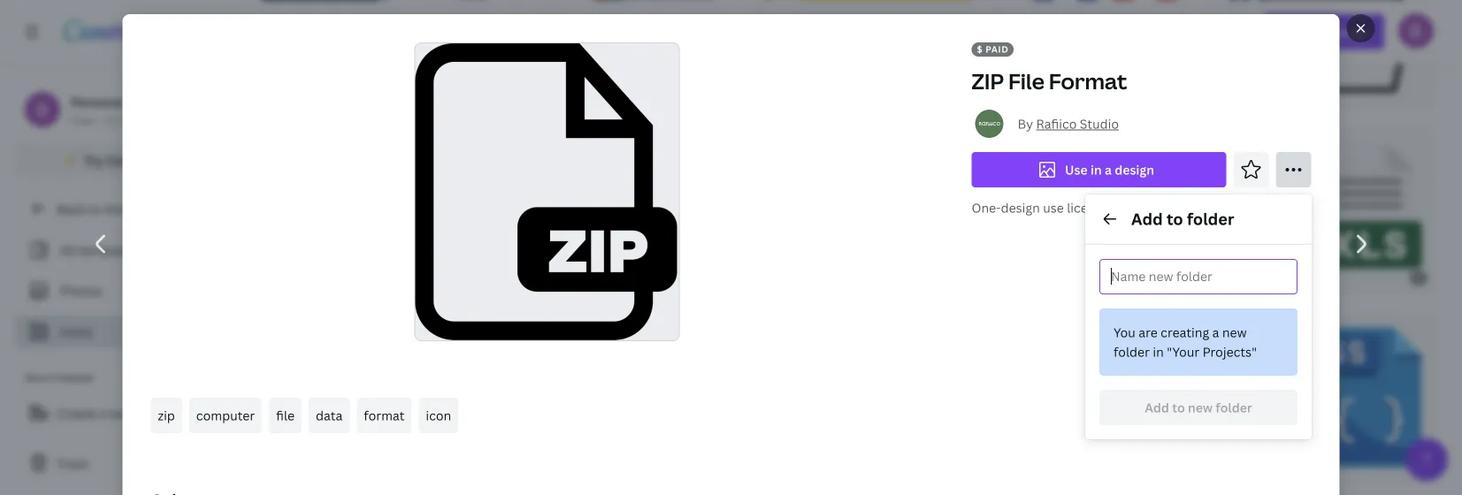 Task type: locate. For each thing, give the bounding box(es) containing it.
binders folder image
[[1034, 0, 1177, 93]]

use in a design button
[[972, 152, 1227, 188]]

0 vertical spatial a
[[1105, 161, 1112, 178]]

css file icon image
[[1299, 328, 1422, 468]]

to down "your
[[1172, 399, 1185, 416]]

use
[[1043, 199, 1064, 216]]

0 vertical spatial design
[[1115, 161, 1154, 178]]

rafiico studio link
[[1036, 115, 1119, 132]]

file folder icon image
[[1230, 0, 1416, 93], [414, 143, 575, 278], [876, 143, 1044, 278]]

team
[[109, 405, 140, 422]]

1 vertical spatial add
[[1145, 399, 1169, 416]]

isolated piece of paper design image
[[595, 0, 711, 93]]

a right use
[[1105, 161, 1112, 178]]

file link
[[269, 398, 302, 433]]

format
[[1049, 67, 1127, 96]]

0 horizontal spatial file folder icon image
[[414, 143, 575, 278]]

your
[[25, 371, 48, 386]]

use in a design
[[1065, 161, 1154, 178]]

by rafiico studio
[[1018, 115, 1119, 132]]

1 vertical spatial in
[[1153, 344, 1164, 360]]

rafiico
[[1036, 115, 1077, 132]]

top level navigation element
[[156, 14, 711, 50]]

new
[[1222, 324, 1247, 341], [1188, 399, 1213, 416]]

0 vertical spatial new
[[1222, 324, 1247, 341]]

folder inside you are creating a new folder in "your projects"
[[1114, 344, 1150, 360]]

in
[[1091, 161, 1102, 178], [1153, 344, 1164, 360]]

a inside "button"
[[1105, 161, 1112, 178]]

$ for css file icon
[[1416, 462, 1422, 474]]

a up projects" in the right bottom of the page
[[1213, 324, 1219, 341]]

folder file yellow document info icon. vector graphic image
[[765, 0, 977, 93]]

0 horizontal spatial a
[[99, 405, 106, 422]]

in down are
[[1153, 344, 1164, 360]]

you
[[1114, 324, 1136, 341]]

1
[[118, 113, 123, 127]]

1 horizontal spatial a
[[1105, 161, 1112, 178]]

back to home link
[[14, 191, 230, 226]]

trash link
[[14, 446, 230, 481]]

1 vertical spatial new
[[1188, 399, 1213, 416]]

format
[[364, 407, 405, 424]]

zip link
[[151, 398, 182, 433]]

free •
[[71, 113, 101, 127]]

indesign icon image
[[257, 328, 386, 468]]

folder
[[1187, 208, 1235, 230], [1114, 344, 1150, 360], [1216, 399, 1252, 416]]

to right back
[[88, 200, 101, 217]]

create a team button
[[14, 395, 230, 431]]

license
[[1067, 199, 1109, 216]]

to inside button
[[1172, 399, 1185, 416]]

in inside use in a design "button"
[[1091, 161, 1102, 178]]

1 horizontal spatial in
[[1153, 344, 1164, 360]]

zip file format
[[972, 67, 1127, 96]]

folder down you
[[1114, 344, 1150, 360]]

computer link
[[189, 398, 262, 433]]

0 horizontal spatial in
[[1091, 161, 1102, 178]]

back
[[57, 200, 85, 217]]

content
[[51, 371, 93, 386]]

1 horizontal spatial new
[[1222, 324, 1247, 341]]

open file icon image
[[632, 143, 818, 278]]

0 vertical spatial in
[[1091, 161, 1102, 178]]

folder up name new folder 'text field' at the right bottom of page
[[1187, 208, 1235, 230]]

icon
[[426, 407, 451, 424]]

home
[[104, 200, 139, 217]]

in right use
[[1091, 161, 1102, 178]]

add down "your
[[1145, 399, 1169, 416]]

to up name new folder 'text field' at the right bottom of page
[[1167, 208, 1183, 230]]

add inside button
[[1145, 399, 1169, 416]]

file
[[1008, 67, 1045, 96]]

1 horizontal spatial design
[[1115, 161, 1154, 178]]

add to new folder button
[[1100, 390, 1298, 426]]

zip file format image
[[415, 43, 679, 341]]

design
[[1115, 161, 1154, 178], [1001, 199, 1040, 216]]

icon link
[[419, 398, 458, 433]]

$ for folder file yellow document info icon. vector graphic
[[980, 87, 986, 99]]

design left "use"
[[1001, 199, 1040, 216]]

folder inside add to new folder button
[[1216, 399, 1252, 416]]

2 horizontal spatial file folder icon image
[[1230, 0, 1416, 93]]

None search field
[[753, 14, 1143, 50]]

folder down projects" in the right bottom of the page
[[1216, 399, 1252, 416]]

data
[[316, 407, 343, 424]]

1 vertical spatial design
[[1001, 199, 1040, 216]]

folder icon image
[[1101, 143, 1265, 278]]

to
[[88, 200, 101, 217], [1167, 208, 1183, 230], [1172, 399, 1185, 416]]

creating
[[1161, 324, 1210, 341]]

add right the license at the right of page
[[1131, 208, 1163, 230]]

personal
[[71, 93, 123, 110]]

design down studio
[[1115, 161, 1154, 178]]

a
[[1105, 161, 1112, 178], [1213, 324, 1219, 341], [99, 405, 106, 422]]

new inside button
[[1188, 399, 1213, 416]]

xls file format image
[[1315, 143, 1423, 278]]

$
[[977, 43, 983, 55], [980, 87, 986, 99], [573, 272, 579, 284], [1416, 272, 1422, 284], [1416, 462, 1422, 474]]

0 vertical spatial add
[[1131, 208, 1163, 230]]

2 horizontal spatial a
[[1213, 324, 1219, 341]]

create a team
[[57, 405, 140, 422]]

2 vertical spatial a
[[99, 405, 106, 422]]

new down "your
[[1188, 399, 1213, 416]]

new up projects" in the right bottom of the page
[[1222, 324, 1247, 341]]

0 vertical spatial folder
[[1187, 208, 1235, 230]]

add
[[1131, 208, 1163, 230], [1145, 399, 1169, 416]]

1 vertical spatial a
[[1213, 324, 1219, 341]]

all templates
[[60, 242, 139, 259]]

a left team
[[99, 405, 106, 422]]

pdf file icon image
[[434, 328, 575, 468]]

2 vertical spatial folder
[[1216, 399, 1252, 416]]

paid
[[986, 43, 1009, 55]]

1 vertical spatial folder
[[1114, 344, 1150, 360]]

0 horizontal spatial new
[[1188, 399, 1213, 416]]

trash
[[57, 455, 89, 472]]



Task type: describe. For each thing, give the bounding box(es) containing it.
$ paid
[[977, 43, 1009, 55]]

html file icon image
[[623, 328, 745, 468]]

all templates link
[[25, 234, 219, 267]]

one-
[[972, 199, 1001, 216]]

free
[[71, 113, 93, 127]]

format link
[[357, 398, 412, 433]]

zip
[[972, 67, 1004, 96]]

create
[[57, 405, 96, 422]]

0 horizontal spatial design
[[1001, 199, 1040, 216]]

to for new
[[1172, 399, 1185, 416]]

try canva pro
[[84, 152, 167, 169]]

1 horizontal spatial file folder icon image
[[876, 143, 1044, 278]]

studio
[[1080, 115, 1119, 132]]

•
[[97, 113, 101, 127]]

try
[[84, 152, 103, 169]]

add for add to folder
[[1131, 208, 1163, 230]]

try canva pro button
[[14, 143, 230, 177]]

to for folder
[[1167, 208, 1183, 230]]

you are creating a new folder in "your projects"
[[1114, 324, 1257, 360]]

$ for the leftmost file folder icon
[[573, 272, 579, 284]]

use
[[1065, 161, 1088, 178]]

a inside button
[[99, 405, 106, 422]]

zip
[[158, 407, 175, 424]]

a inside you are creating a new folder in "your projects"
[[1213, 324, 1219, 341]]

canva
[[106, 152, 144, 169]]

file
[[276, 407, 295, 424]]

all
[[60, 242, 76, 259]]

svg file icon image
[[1135, 328, 1254, 468]]

Name new folder text field
[[1111, 260, 1262, 294]]

computer
[[196, 407, 255, 424]]

new inside you are creating a new folder in "your projects"
[[1222, 324, 1247, 341]]

in inside you are creating a new folder in "your projects"
[[1153, 344, 1164, 360]]

photos
[[60, 283, 102, 299]]

templates
[[79, 242, 139, 259]]

to for home
[[88, 200, 101, 217]]

your content
[[25, 371, 93, 386]]

psd file image
[[961, 328, 1089, 468]]

icons
[[60, 323, 92, 340]]

add for add to new folder
[[1145, 399, 1169, 416]]

"your
[[1167, 344, 1200, 360]]

add to new folder
[[1145, 399, 1252, 416]]

doc file format image
[[433, 0, 551, 93]]

one-design use license
[[972, 199, 1109, 216]]

projects"
[[1203, 344, 1257, 360]]

back to home
[[57, 200, 139, 217]]

pro
[[146, 152, 167, 169]]

$ for xls file format image
[[1416, 272, 1422, 284]]

data link
[[309, 398, 350, 433]]

design inside "button"
[[1115, 161, 1154, 178]]

are
[[1139, 324, 1158, 341]]

floppy disk icon image
[[257, 0, 387, 93]]

add to folder
[[1131, 208, 1235, 230]]

by
[[1018, 115, 1033, 132]]

photos link
[[25, 274, 219, 308]]



Task type: vqa. For each thing, say whether or not it's contained in the screenshot.
floppy disk icon
yes



